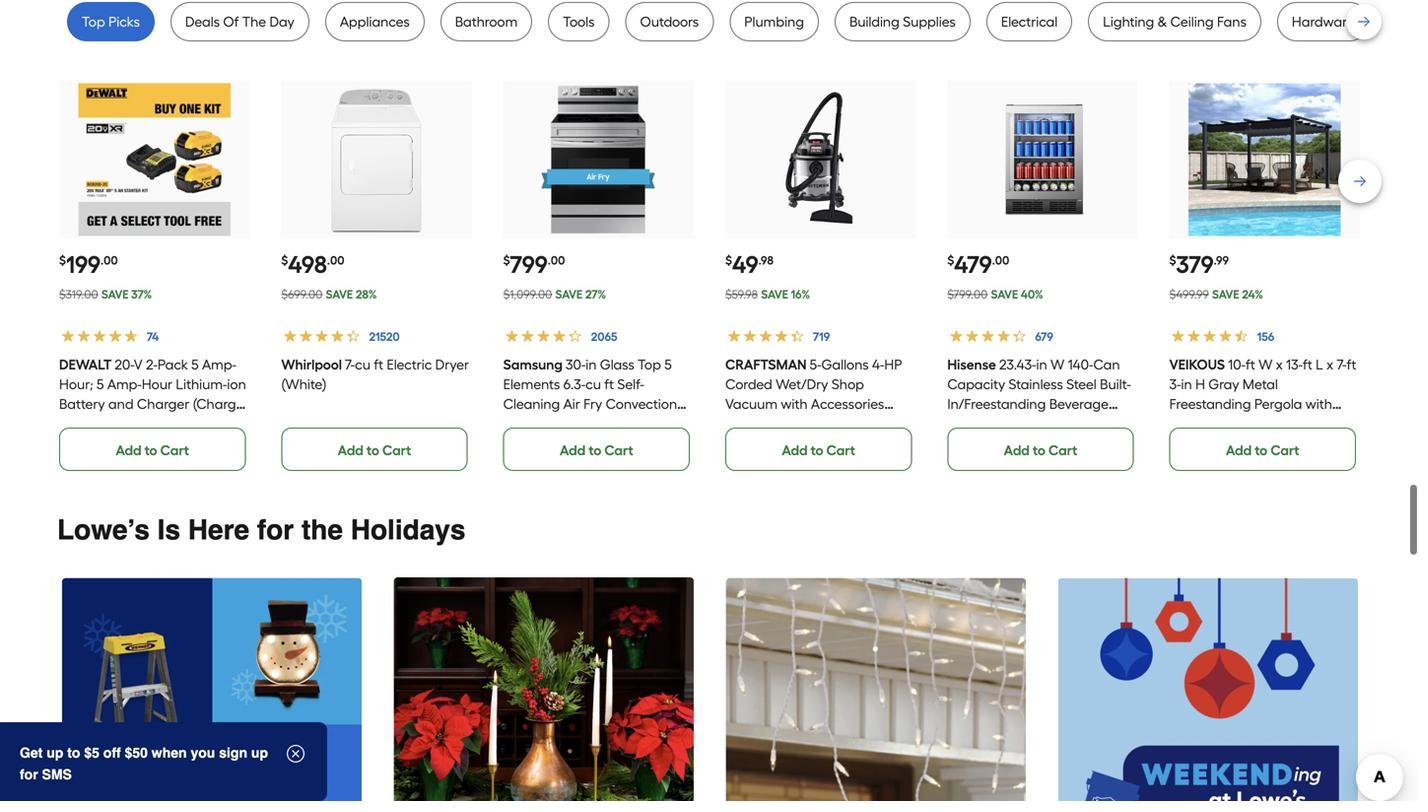 Task type: describe. For each thing, give the bounding box(es) containing it.
cart for 479
[[1049, 442, 1078, 459]]

add to cart for 799
[[560, 442, 634, 459]]

air
[[564, 396, 581, 413]]

with inside the 5-gallons 4-hp corded wet/dry shop vacuum with accessories included
[[781, 396, 808, 413]]

here
[[188, 515, 250, 546]]

deals
[[185, 13, 220, 30]]

$ 49 .98
[[726, 250, 774, 279]]

$59.98
[[726, 287, 758, 302]]

w for 479
[[1051, 357, 1065, 373]]

hardware
[[1293, 13, 1355, 30]]

cart for 49
[[827, 442, 856, 459]]

plumbing
[[745, 13, 805, 30]]

range
[[552, 435, 593, 452]]

supplies
[[903, 13, 956, 30]]

cart for 199
[[160, 442, 189, 459]]

is
[[157, 515, 180, 546]]

stainless inside 30-in glass top 5 elements 6.3-cu ft self- cleaning air fry convection oven freestanding smart electric range (fingerprint resistant stainless steel)
[[563, 455, 618, 472]]

electric inside 30-in glass top 5 elements 6.3-cu ft self- cleaning air fry convection oven freestanding smart electric range (fingerprint resistant stainless steel)
[[504, 435, 549, 452]]

metal
[[1243, 376, 1279, 393]]

samsung 30-in glass top 5 elements 6.3-cu ft self-cleaning air fry convection oven freestanding smart electric range (fingerprint resistant stainless steel) image
[[523, 83, 675, 236]]

3-
[[1170, 376, 1182, 393]]

gallons
[[822, 357, 869, 373]]

7-cu ft electric dryer (white)
[[281, 357, 469, 393]]

$699.00 save 28%
[[281, 287, 377, 302]]

corded
[[726, 376, 773, 393]]

2-
[[146, 357, 158, 373]]

lowe's is here for the holidays
[[57, 515, 466, 546]]

save for 49
[[761, 287, 789, 302]]

smart
[[626, 416, 664, 432]]

wet/dry
[[776, 376, 829, 393]]

a yellow and gray step ladder, a lighted snowman stocking holder and a green extension cord. image
[[61, 578, 362, 802]]

with inside "10-ft w x 13-ft l x 7-ft 3-in h gray metal freestanding pergola with canopy"
[[1306, 396, 1333, 413]]

dewalt
[[59, 357, 112, 373]]

20-
[[115, 357, 134, 373]]

to inside the get up to $5 off $50 when you sign up for sms
[[67, 745, 80, 761]]

save for 479
[[992, 287, 1019, 302]]

picks
[[108, 13, 140, 30]]

in inside "10-ft w x 13-ft l x 7-ft 3-in h gray metal freestanding pergola with canopy"
[[1182, 376, 1193, 393]]

lighting & ceiling fans
[[1104, 13, 1247, 30]]

23.43-in w 140-can capacity stainless steel built- in/freestanding beverage refrigerator with glass door
[[948, 357, 1132, 432]]

samsung
[[504, 357, 563, 373]]

tools
[[563, 13, 595, 30]]

steel)
[[621, 455, 655, 472]]

outdoors
[[640, 13, 699, 30]]

1 x from the left
[[1277, 357, 1284, 373]]

to for 379
[[1256, 442, 1268, 459]]

$1,099.00
[[504, 287, 553, 302]]

ceiling
[[1171, 13, 1215, 30]]

convection
[[606, 396, 678, 413]]

(white)
[[281, 376, 327, 393]]

$ for 199
[[59, 253, 66, 268]]

add to cart for 479
[[1004, 442, 1078, 459]]

$ for 379
[[1170, 253, 1177, 268]]

ft up metal
[[1246, 357, 1256, 373]]

fans
[[1218, 13, 1247, 30]]

beverage
[[1050, 396, 1109, 413]]

ft inside 30-in glass top 5 elements 6.3-cu ft self- cleaning air fry convection oven freestanding smart electric range (fingerprint resistant stainless steel)
[[605, 376, 614, 393]]

oven
[[504, 416, 537, 432]]

refrigerator
[[948, 416, 1023, 432]]

canopy
[[1170, 416, 1220, 432]]

add to cart for 498
[[338, 442, 412, 459]]

.00 for 479
[[993, 253, 1010, 268]]

hisense 23.43-in w 140-can capacity stainless steel built-in/freestanding beverage refrigerator with glass door image
[[967, 83, 1120, 236]]

get
[[20, 745, 43, 761]]

1 vertical spatial amp-
[[107, 376, 142, 393]]

included)
[[59, 416, 117, 432]]

$ 379 .99
[[1170, 250, 1230, 279]]

cart for 379
[[1271, 442, 1300, 459]]

to for 498
[[367, 442, 380, 459]]

the
[[242, 13, 266, 30]]

.00 for 199
[[101, 253, 118, 268]]

appliances
[[340, 13, 410, 30]]

craftsman 5-gallons 4-hp corded wet/dry shop vacuum with accessories included image
[[745, 83, 897, 236]]

$1,099.00 save 27%
[[504, 287, 606, 302]]

to for 199
[[145, 442, 157, 459]]

cart for 799
[[605, 442, 634, 459]]

a holiday table with plates on chargers, gold candlesticks, a vase with greenery and poinsettias. image
[[393, 578, 694, 802]]

140-
[[1069, 357, 1094, 373]]

add to cart link for 379
[[1170, 428, 1357, 471]]

fry
[[584, 396, 603, 413]]

$319.00 save 37%
[[59, 287, 152, 302]]

$799.00 save 40%
[[948, 287, 1044, 302]]

$ for 498
[[281, 253, 288, 268]]

27%
[[586, 287, 606, 302]]

799
[[510, 250, 548, 279]]

$59.98 save 16%
[[726, 287, 811, 302]]

5-
[[810, 357, 822, 373]]

add for 799
[[560, 442, 586, 459]]

30-in glass top 5 elements 6.3-cu ft self- cleaning air fry convection oven freestanding smart electric range (fingerprint resistant stainless steel)
[[504, 357, 678, 472]]

379
[[1177, 250, 1214, 279]]

can
[[1094, 357, 1121, 373]]

veikous
[[1170, 357, 1226, 373]]

$499.99 save 24%
[[1170, 287, 1264, 302]]

with inside 23.43-in w 140-can capacity stainless steel built- in/freestanding beverage refrigerator with glass door
[[1026, 416, 1053, 432]]

in for 479
[[1037, 357, 1048, 373]]

0 vertical spatial top
[[82, 13, 105, 30]]

save for 498
[[326, 287, 353, 302]]

day
[[270, 13, 295, 30]]

electric inside '7-cu ft electric dryer (white)'
[[387, 357, 432, 373]]

accessories
[[811, 396, 885, 413]]

ft right the l
[[1348, 357, 1357, 373]]

add to cart for 49
[[782, 442, 856, 459]]

0 horizontal spatial 5
[[97, 376, 104, 393]]

lowe's
[[57, 515, 150, 546]]

door
[[1094, 416, 1124, 432]]

ion
[[227, 376, 246, 393]]



Task type: vqa. For each thing, say whether or not it's contained in the screenshot.


Task type: locate. For each thing, give the bounding box(es) containing it.
$ 498 .00
[[281, 250, 345, 279]]

weekending at lowe's. image
[[1058, 578, 1359, 802]]

add right the resistant
[[560, 442, 586, 459]]

cu up fry
[[586, 376, 601, 393]]

stainless down range
[[563, 455, 618, 472]]

to for 49
[[811, 442, 824, 459]]

2 horizontal spatial with
[[1306, 396, 1333, 413]]

0 horizontal spatial 7-
[[345, 357, 355, 373]]

off
[[103, 745, 121, 761]]

5 right hour;
[[97, 376, 104, 393]]

5 cart from the left
[[1049, 442, 1078, 459]]

0 vertical spatial for
[[257, 515, 294, 546]]

with
[[781, 396, 808, 413], [1306, 396, 1333, 413], [1026, 416, 1053, 432]]

self-
[[618, 376, 645, 393]]

add to cart inside 379 list item
[[1227, 442, 1300, 459]]

2 .00 from the left
[[327, 253, 345, 268]]

ft right whirlpool
[[374, 357, 384, 373]]

add to cart link down charger
[[59, 428, 246, 471]]

ft left the l
[[1304, 357, 1313, 373]]

6 add to cart from the left
[[1227, 442, 1300, 459]]

3 $ from the left
[[504, 253, 510, 268]]

498
[[288, 250, 327, 279]]

save left 28%
[[326, 287, 353, 302]]

6 save from the left
[[1213, 287, 1240, 302]]

to for 799
[[589, 442, 602, 459]]

2 w from the left
[[1259, 357, 1273, 373]]

1 horizontal spatial amp-
[[202, 357, 237, 373]]

3 add to cart from the left
[[560, 442, 634, 459]]

up up sms on the left bottom of page
[[47, 745, 63, 761]]

w for 379
[[1259, 357, 1273, 373]]

save inside 49 list item
[[761, 287, 789, 302]]

40%
[[1021, 287, 1044, 302]]

add to cart link inside 479 list item
[[948, 428, 1135, 471]]

5 up lithium-
[[191, 357, 199, 373]]

cart inside 199 list item
[[160, 442, 189, 459]]

4 add to cart from the left
[[782, 442, 856, 459]]

craftsman
[[726, 357, 807, 373]]

save inside 799 list item
[[556, 287, 583, 302]]

2 add to cart from the left
[[338, 442, 412, 459]]

to down '7-cu ft electric dryer (white)'
[[367, 442, 380, 459]]

lithium-
[[176, 376, 227, 393]]

5 add to cart from the left
[[1004, 442, 1078, 459]]

cart down pergola
[[1271, 442, 1300, 459]]

add to cart link down fry
[[504, 428, 690, 471]]

sms
[[42, 767, 72, 783]]

sign
[[219, 745, 248, 761]]

to down charger
[[145, 442, 157, 459]]

$ inside $ 199 .00
[[59, 253, 66, 268]]

cart inside 498 list item
[[383, 442, 412, 459]]

to left steel) at the left of page
[[589, 442, 602, 459]]

save inside 199 list item
[[101, 287, 129, 302]]

cart inside 799 list item
[[605, 442, 634, 459]]

49 list item
[[726, 81, 916, 471]]

0 horizontal spatial freestanding
[[540, 416, 622, 432]]

add to cart link down accessories
[[726, 428, 912, 471]]

$50
[[125, 745, 148, 761]]

add to cart inside 49 list item
[[782, 442, 856, 459]]

save left 37%
[[101, 287, 129, 302]]

included
[[726, 416, 780, 432]]

1 7- from the left
[[345, 357, 355, 373]]

add to cart link inside 199 list item
[[59, 428, 246, 471]]

1 save from the left
[[101, 287, 129, 302]]

add to cart inside 498 list item
[[338, 442, 412, 459]]

0 horizontal spatial in
[[586, 357, 597, 373]]

24%
[[1243, 287, 1264, 302]]

save left 16%
[[761, 287, 789, 302]]

to inside 799 list item
[[589, 442, 602, 459]]

0 horizontal spatial for
[[20, 767, 38, 783]]

1 vertical spatial electric
[[504, 435, 549, 452]]

1 w from the left
[[1051, 357, 1065, 373]]

$ inside $ 799 .00
[[504, 253, 510, 268]]

4 add from the left
[[782, 442, 808, 459]]

add inside 379 list item
[[1227, 442, 1252, 459]]

with down wet/dry at the top of the page
[[781, 396, 808, 413]]

1 vertical spatial freestanding
[[540, 416, 622, 432]]

6 add to cart link from the left
[[1170, 428, 1357, 471]]

add inside 49 list item
[[782, 442, 808, 459]]

veikous 10-ft w x 13-ft l x 7-ft 3-in h gray metal freestanding pergola with canopy image
[[1189, 83, 1342, 236]]

top picks
[[82, 13, 140, 30]]

add to cart link inside 379 list item
[[1170, 428, 1357, 471]]

add to cart link for 799
[[504, 428, 690, 471]]

add down '7-cu ft electric dryer (white)'
[[338, 442, 364, 459]]

w up metal
[[1259, 357, 1273, 373]]

save left 40%
[[992, 287, 1019, 302]]

add to cart link
[[59, 428, 246, 471], [281, 428, 468, 471], [504, 428, 690, 471], [726, 428, 912, 471], [948, 428, 1135, 471], [1170, 428, 1357, 471]]

freestanding down h
[[1170, 396, 1252, 413]]

bathroom
[[455, 13, 518, 30]]

add to cart link for 199
[[59, 428, 246, 471]]

add to cart for 379
[[1227, 442, 1300, 459]]

1 horizontal spatial freestanding
[[1170, 396, 1252, 413]]

2 $ from the left
[[281, 253, 288, 268]]

799 list item
[[504, 81, 694, 472]]

1 add to cart link from the left
[[59, 428, 246, 471]]

4 cart from the left
[[827, 442, 856, 459]]

add inside 799 list item
[[560, 442, 586, 459]]

3 add from the left
[[560, 442, 586, 459]]

$ for 49
[[726, 253, 733, 268]]

1 horizontal spatial x
[[1327, 357, 1334, 373]]

glass inside 23.43-in w 140-can capacity stainless steel built- in/freestanding beverage refrigerator with glass door
[[1056, 416, 1091, 432]]

electric
[[387, 357, 432, 373], [504, 435, 549, 452]]

in left "140-"
[[1037, 357, 1048, 373]]

6.3-
[[564, 376, 586, 393]]

4 $ from the left
[[726, 253, 733, 268]]

199 list item
[[59, 81, 250, 471]]

glass up self-
[[600, 357, 635, 373]]

stainless down "23.43-"
[[1009, 376, 1064, 393]]

top
[[82, 13, 105, 30], [638, 357, 662, 373]]

add to cart inside 199 list item
[[116, 442, 189, 459]]

to inside 49 list item
[[811, 442, 824, 459]]

1 vertical spatial for
[[20, 767, 38, 783]]

add for 479
[[1004, 442, 1030, 459]]

.00 up $699.00 save 28%
[[327, 253, 345, 268]]

6 $ from the left
[[1170, 253, 1177, 268]]

save left the 27% on the left
[[556, 287, 583, 302]]

add down refrigerator
[[1004, 442, 1030, 459]]

add down and at the left
[[116, 442, 142, 459]]

cart down smart
[[605, 442, 634, 459]]

add to cart link inside 799 list item
[[504, 428, 690, 471]]

cart inside 479 list item
[[1049, 442, 1078, 459]]

5 save from the left
[[992, 287, 1019, 302]]

add to cart down accessories
[[782, 442, 856, 459]]

28%
[[356, 287, 377, 302]]

$5
[[84, 745, 99, 761]]

498 list item
[[281, 81, 472, 471]]

cart down beverage
[[1049, 442, 1078, 459]]

add to cart link for 498
[[281, 428, 468, 471]]

steel
[[1067, 376, 1097, 393]]

add for 199
[[116, 442, 142, 459]]

379 list item
[[1170, 81, 1361, 471]]

$799.00
[[948, 287, 988, 302]]

add down "10-ft w x 13-ft l x 7-ft 3-in h gray metal freestanding pergola with canopy"
[[1227, 442, 1252, 459]]

.00 for 498
[[327, 253, 345, 268]]

resistant
[[504, 455, 560, 472]]

of
[[223, 13, 239, 30]]

electric left dryer
[[387, 357, 432, 373]]

1 cart from the left
[[160, 442, 189, 459]]

ft inside '7-cu ft electric dryer (white)'
[[374, 357, 384, 373]]

.00 up $319.00 save 37%
[[101, 253, 118, 268]]

x left the 13-
[[1277, 357, 1284, 373]]

up right sign
[[251, 745, 268, 761]]

5 $ from the left
[[948, 253, 955, 268]]

3 save from the left
[[556, 287, 583, 302]]

cleaning
[[504, 396, 560, 413]]

add to cart
[[116, 442, 189, 459], [338, 442, 412, 459], [560, 442, 634, 459], [782, 442, 856, 459], [1004, 442, 1078, 459], [1227, 442, 1300, 459]]

to for 479
[[1033, 442, 1046, 459]]

2 add to cart link from the left
[[281, 428, 468, 471]]

the
[[302, 515, 343, 546]]

.00 for 799
[[548, 253, 565, 268]]

0 vertical spatial electric
[[387, 357, 432, 373]]

add down the 5-gallons 4-hp corded wet/dry shop vacuum with accessories included at the right
[[782, 442, 808, 459]]

add inside 498 list item
[[338, 442, 364, 459]]

6 add from the left
[[1227, 442, 1252, 459]]

for inside the get up to $5 off $50 when you sign up for sms
[[20, 767, 38, 783]]

charger
[[137, 396, 190, 413]]

hour;
[[59, 376, 93, 393]]

save inside 379 list item
[[1213, 287, 1240, 302]]

2 save from the left
[[326, 287, 353, 302]]

2 up from the left
[[251, 745, 268, 761]]

1 horizontal spatial cu
[[586, 376, 601, 393]]

x
[[1277, 357, 1284, 373], [1327, 357, 1334, 373]]

49
[[733, 250, 759, 279]]

in inside 23.43-in w 140-can capacity stainless steel built- in/freestanding beverage refrigerator with glass door
[[1037, 357, 1048, 373]]

$ up $59.98
[[726, 253, 733, 268]]

save for 379
[[1213, 287, 1240, 302]]

to inside 199 list item
[[145, 442, 157, 459]]

in/freestanding
[[948, 396, 1047, 413]]

(charger
[[193, 396, 249, 413]]

add to cart inside 799 list item
[[560, 442, 634, 459]]

.00 inside $ 199 .00
[[101, 253, 118, 268]]

.98
[[759, 253, 774, 268]]

1 horizontal spatial in
[[1037, 357, 1048, 373]]

$ up $699.00
[[281, 253, 288, 268]]

6 cart from the left
[[1271, 442, 1300, 459]]

23.43-
[[1000, 357, 1037, 373]]

1 vertical spatial cu
[[586, 376, 601, 393]]

37%
[[131, 287, 152, 302]]

add to cart inside 479 list item
[[1004, 442, 1078, 459]]

add to cart for 199
[[116, 442, 189, 459]]

$ up $499.99
[[1170, 253, 1177, 268]]

.00 up $1,099.00 save 27%
[[548, 253, 565, 268]]

dewalt 20-v 2-pack 5 amp-hour; 5 amp-hour lithium-ion battery and charger (charger included) image
[[78, 83, 231, 236]]

4 save from the left
[[761, 287, 789, 302]]

5 for 799
[[665, 357, 672, 373]]

0 horizontal spatial amp-
[[107, 376, 142, 393]]

$ up $799.00
[[948, 253, 955, 268]]

$ inside $ 379 .99
[[1170, 253, 1177, 268]]

top left picks
[[82, 13, 105, 30]]

cart inside 49 list item
[[827, 442, 856, 459]]

$ 479 .00
[[948, 250, 1010, 279]]

0 horizontal spatial electric
[[387, 357, 432, 373]]

0 horizontal spatial glass
[[600, 357, 635, 373]]

4 .00 from the left
[[993, 253, 1010, 268]]

save inside 479 list item
[[992, 287, 1019, 302]]

5 up "convection"
[[665, 357, 672, 373]]

hp
[[885, 357, 903, 373]]

save for 199
[[101, 287, 129, 302]]

$499.99
[[1170, 287, 1210, 302]]

1 $ from the left
[[59, 253, 66, 268]]

cart down '7-cu ft electric dryer (white)'
[[383, 442, 412, 459]]

cart down accessories
[[827, 442, 856, 459]]

save
[[101, 287, 129, 302], [326, 287, 353, 302], [556, 287, 583, 302], [761, 287, 789, 302], [992, 287, 1019, 302], [1213, 287, 1240, 302]]

ft left self-
[[605, 376, 614, 393]]

in for 799
[[586, 357, 597, 373]]

add to cart link for 479
[[948, 428, 1135, 471]]

add to cart down pergola
[[1227, 442, 1300, 459]]

1 horizontal spatial top
[[638, 357, 662, 373]]

shop
[[832, 376, 865, 393]]

5 for 199
[[191, 357, 199, 373]]

2 7- from the left
[[1338, 357, 1348, 373]]

1 add from the left
[[116, 442, 142, 459]]

in inside 30-in glass top 5 elements 6.3-cu ft self- cleaning air fry convection oven freestanding smart electric range (fingerprint resistant stainless steel)
[[586, 357, 597, 373]]

freestanding inside "10-ft w x 13-ft l x 7-ft 3-in h gray metal freestanding pergola with canopy"
[[1170, 396, 1252, 413]]

2 add from the left
[[338, 442, 364, 459]]

add for 49
[[782, 442, 808, 459]]

1 horizontal spatial 7-
[[1338, 357, 1348, 373]]

1 up from the left
[[47, 745, 63, 761]]

13-
[[1287, 357, 1304, 373]]

$319.00
[[59, 287, 98, 302]]

3 cart from the left
[[605, 442, 634, 459]]

7- right whirlpool
[[345, 357, 355, 373]]

to down accessories
[[811, 442, 824, 459]]

0 horizontal spatial top
[[82, 13, 105, 30]]

gray
[[1209, 376, 1240, 393]]

$ 199 .00
[[59, 250, 118, 279]]

5 add from the left
[[1004, 442, 1030, 459]]

electrical
[[1002, 13, 1058, 30]]

with down beverage
[[1026, 416, 1053, 432]]

0 horizontal spatial up
[[47, 745, 63, 761]]

1 vertical spatial glass
[[1056, 416, 1091, 432]]

electric up the resistant
[[504, 435, 549, 452]]

building
[[850, 13, 900, 30]]

0 horizontal spatial cu
[[355, 357, 371, 373]]

add to cart link down '7-cu ft electric dryer (white)'
[[281, 428, 468, 471]]

$ 799 .00
[[504, 250, 565, 279]]

freestanding for 379
[[1170, 396, 1252, 413]]

1 horizontal spatial glass
[[1056, 416, 1091, 432]]

(fingerprint
[[596, 435, 668, 452]]

hour
[[142, 376, 173, 393]]

1 horizontal spatial electric
[[504, 435, 549, 452]]

w inside "10-ft w x 13-ft l x 7-ft 3-in h gray metal freestanding pergola with canopy"
[[1259, 357, 1273, 373]]

for left the
[[257, 515, 294, 546]]

glass inside 30-in glass top 5 elements 6.3-cu ft self- cleaning air fry convection oven freestanding smart electric range (fingerprint resistant stainless steel)
[[600, 357, 635, 373]]

2 horizontal spatial in
[[1182, 376, 1193, 393]]

add to cart link inside 498 list item
[[281, 428, 468, 471]]

to inside 498 list item
[[367, 442, 380, 459]]

built-
[[1101, 376, 1132, 393]]

1 vertical spatial stainless
[[563, 455, 618, 472]]

4 add to cart link from the left
[[726, 428, 912, 471]]

to left $5
[[67, 745, 80, 761]]

save left '24%'
[[1213, 287, 1240, 302]]

to down pergola
[[1256, 442, 1268, 459]]

$ for 479
[[948, 253, 955, 268]]

holidays
[[351, 515, 466, 546]]

add to cart down charger
[[116, 442, 189, 459]]

freestanding inside 30-in glass top 5 elements 6.3-cu ft self- cleaning air fry convection oven freestanding smart electric range (fingerprint resistant stainless steel)
[[540, 416, 622, 432]]

$699.00
[[281, 287, 323, 302]]

3 add to cart link from the left
[[504, 428, 690, 471]]

1 horizontal spatial up
[[251, 745, 268, 761]]

stainless inside 23.43-in w 140-can capacity stainless steel built- in/freestanding beverage refrigerator with glass door
[[1009, 376, 1064, 393]]

$ up $1,099.00
[[504, 253, 510, 268]]

&
[[1158, 13, 1168, 30]]

amp- down 20-
[[107, 376, 142, 393]]

$ inside $ 479 .00
[[948, 253, 955, 268]]

stainless
[[1009, 376, 1064, 393], [563, 455, 618, 472]]

white icicle lights with a white cord hanging from the roofline of a house. image
[[726, 578, 1027, 802]]

479 list item
[[948, 81, 1139, 471]]

ft
[[374, 357, 384, 373], [1246, 357, 1256, 373], [1304, 357, 1313, 373], [1348, 357, 1357, 373], [605, 376, 614, 393]]

1 horizontal spatial for
[[257, 515, 294, 546]]

v
[[134, 357, 143, 373]]

2 cart from the left
[[383, 442, 412, 459]]

capacity
[[948, 376, 1006, 393]]

0 horizontal spatial x
[[1277, 357, 1284, 373]]

amp- up ion
[[202, 357, 237, 373]]

0 vertical spatial cu
[[355, 357, 371, 373]]

.00 inside the $ 498 .00
[[327, 253, 345, 268]]

battery
[[59, 396, 105, 413]]

2 horizontal spatial 5
[[665, 357, 672, 373]]

cart inside 379 list item
[[1271, 442, 1300, 459]]

cart for 498
[[383, 442, 412, 459]]

add inside 479 list item
[[1004, 442, 1030, 459]]

pergola
[[1255, 396, 1303, 413]]

add to cart link inside 49 list item
[[726, 428, 912, 471]]

cart
[[160, 442, 189, 459], [383, 442, 412, 459], [605, 442, 634, 459], [827, 442, 856, 459], [1049, 442, 1078, 459], [1271, 442, 1300, 459]]

30-
[[566, 357, 586, 373]]

1 horizontal spatial w
[[1259, 357, 1273, 373]]

freestanding up range
[[540, 416, 622, 432]]

0 vertical spatial freestanding
[[1170, 396, 1252, 413]]

cu inside 30-in glass top 5 elements 6.3-cu ft self- cleaning air fry convection oven freestanding smart electric range (fingerprint resistant stainless steel)
[[586, 376, 601, 393]]

up
[[47, 745, 63, 761], [251, 745, 268, 761]]

add to cart link for 49
[[726, 428, 912, 471]]

add to cart down fry
[[560, 442, 634, 459]]

0 vertical spatial glass
[[600, 357, 635, 373]]

$ inside the $ 498 .00
[[281, 253, 288, 268]]

to inside 479 list item
[[1033, 442, 1046, 459]]

add to cart link down beverage
[[948, 428, 1135, 471]]

save for 799
[[556, 287, 583, 302]]

save inside 498 list item
[[326, 287, 353, 302]]

in left h
[[1182, 376, 1193, 393]]

0 horizontal spatial stainless
[[563, 455, 618, 472]]

0 horizontal spatial w
[[1051, 357, 1065, 373]]

elements
[[504, 376, 560, 393]]

3 .00 from the left
[[548, 253, 565, 268]]

7- right the l
[[1338, 357, 1348, 373]]

1 horizontal spatial 5
[[191, 357, 199, 373]]

top inside 30-in glass top 5 elements 6.3-cu ft self- cleaning air fry convection oven freestanding smart electric range (fingerprint resistant stainless steel)
[[638, 357, 662, 373]]

for down the get
[[20, 767, 38, 783]]

add for 498
[[338, 442, 364, 459]]

5 add to cart link from the left
[[948, 428, 1135, 471]]

2 x from the left
[[1327, 357, 1334, 373]]

1 .00 from the left
[[101, 253, 118, 268]]

with down the l
[[1306, 396, 1333, 413]]

add inside 199 list item
[[116, 442, 142, 459]]

7- inside '7-cu ft electric dryer (white)'
[[345, 357, 355, 373]]

w inside 23.43-in w 140-can capacity stainless steel built- in/freestanding beverage refrigerator with glass door
[[1051, 357, 1065, 373]]

$ up "$319.00"
[[59, 253, 66, 268]]

amp-
[[202, 357, 237, 373], [107, 376, 142, 393]]

top up self-
[[638, 357, 662, 373]]

add to cart down 23.43-in w 140-can capacity stainless steel built- in/freestanding beverage refrigerator with glass door
[[1004, 442, 1078, 459]]

in up fry
[[586, 357, 597, 373]]

cu inside '7-cu ft electric dryer (white)'
[[355, 357, 371, 373]]

cart down charger
[[160, 442, 189, 459]]

1 add to cart from the left
[[116, 442, 189, 459]]

to
[[145, 442, 157, 459], [367, 442, 380, 459], [589, 442, 602, 459], [811, 442, 824, 459], [1033, 442, 1046, 459], [1256, 442, 1268, 459], [67, 745, 80, 761]]

5 inside 30-in glass top 5 elements 6.3-cu ft self- cleaning air fry convection oven freestanding smart electric range (fingerprint resistant stainless steel)
[[665, 357, 672, 373]]

whirlpool 7-cu ft electric dryer (white) image
[[300, 83, 453, 236]]

16%
[[791, 287, 811, 302]]

add for 379
[[1227, 442, 1252, 459]]

h
[[1196, 376, 1206, 393]]

$ inside $ 49 .98
[[726, 253, 733, 268]]

0 vertical spatial stainless
[[1009, 376, 1064, 393]]

w left "140-"
[[1051, 357, 1065, 373]]

0 vertical spatial amp-
[[202, 357, 237, 373]]

glass down beverage
[[1056, 416, 1091, 432]]

deals of the day
[[185, 13, 295, 30]]

x right the l
[[1327, 357, 1334, 373]]

.00 inside $ 479 .00
[[993, 253, 1010, 268]]

1 horizontal spatial stainless
[[1009, 376, 1064, 393]]

$ for 799
[[504, 253, 510, 268]]

.00 up $799.00 save 40%
[[993, 253, 1010, 268]]

7- inside "10-ft w x 13-ft l x 7-ft 3-in h gray metal freestanding pergola with canopy"
[[1338, 357, 1348, 373]]

1 horizontal spatial with
[[1026, 416, 1053, 432]]

479
[[955, 250, 993, 279]]

to inside 379 list item
[[1256, 442, 1268, 459]]

and
[[108, 396, 134, 413]]

lighting
[[1104, 13, 1155, 30]]

add to cart link down pergola
[[1170, 428, 1357, 471]]

.00 inside $ 799 .00
[[548, 253, 565, 268]]

to down 23.43-in w 140-can capacity stainless steel built- in/freestanding beverage refrigerator with glass door
[[1033, 442, 1046, 459]]

cu right whirlpool
[[355, 357, 371, 373]]

0 horizontal spatial with
[[781, 396, 808, 413]]

freestanding for 799
[[540, 416, 622, 432]]

building supplies
[[850, 13, 956, 30]]

for
[[257, 515, 294, 546], [20, 767, 38, 783]]

whirlpool
[[281, 357, 342, 373]]

1 vertical spatial top
[[638, 357, 662, 373]]

add to cart down '7-cu ft electric dryer (white)'
[[338, 442, 412, 459]]



